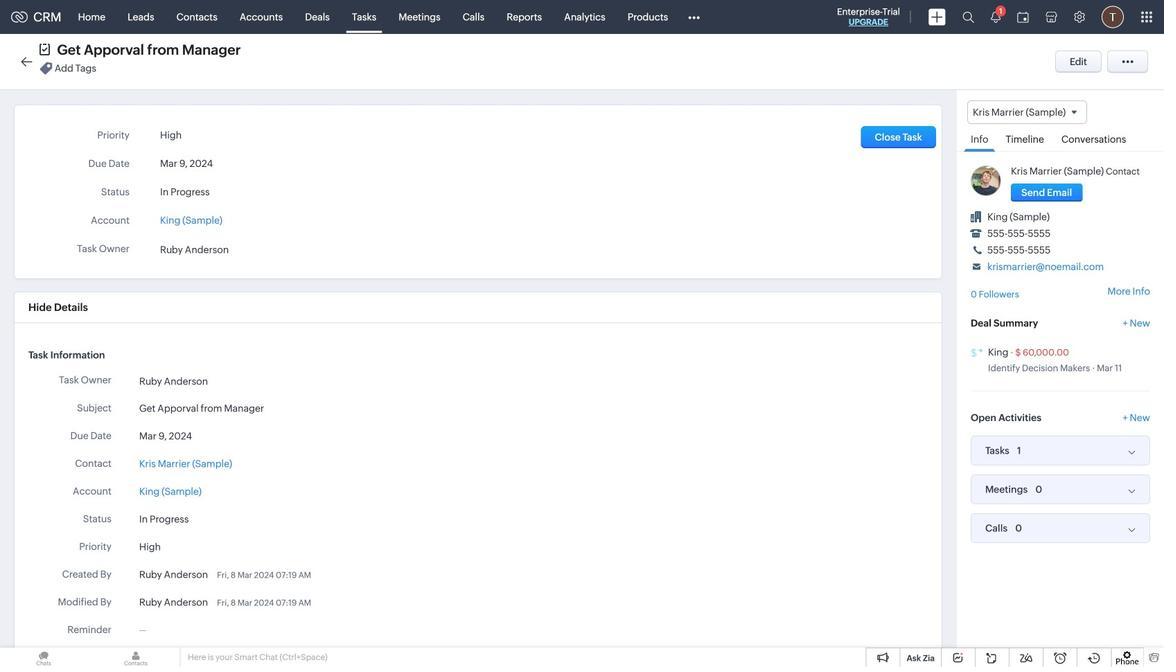 Task type: describe. For each thing, give the bounding box(es) containing it.
create menu image
[[929, 9, 946, 25]]

Other Modules field
[[680, 6, 710, 28]]

create menu element
[[921, 0, 955, 34]]



Task type: vqa. For each thing, say whether or not it's contained in the screenshot.
Search element
yes



Task type: locate. For each thing, give the bounding box(es) containing it.
contacts image
[[92, 648, 180, 668]]

profile image
[[1103, 6, 1125, 28]]

profile element
[[1094, 0, 1133, 34]]

chats image
[[0, 648, 87, 668]]

search element
[[955, 0, 983, 34]]

calendar image
[[1018, 11, 1030, 23]]

None button
[[1012, 184, 1083, 202]]

logo image
[[11, 11, 28, 23]]

signals element
[[983, 0, 1010, 34]]

None field
[[968, 101, 1088, 124]]

search image
[[963, 11, 975, 23]]



